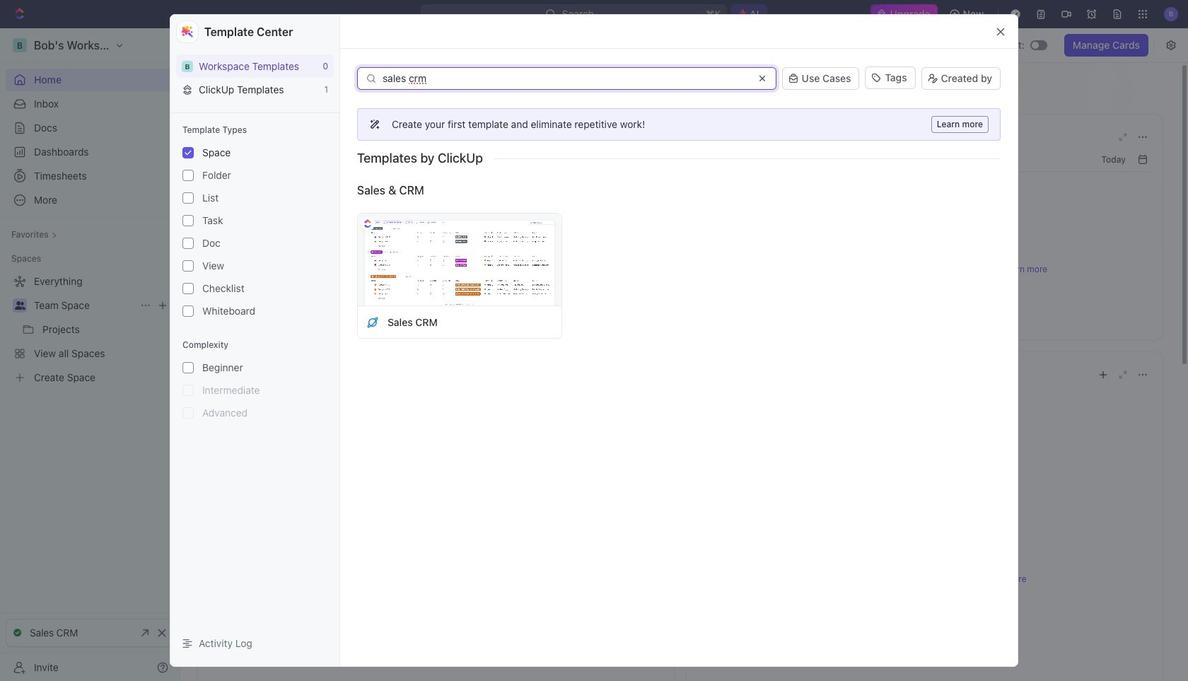 Task type: describe. For each thing, give the bounding box(es) containing it.
bob's workspace, , element
[[182, 60, 193, 72]]

sidebar navigation
[[0, 28, 180, 681]]

0 vertical spatial user group image
[[215, 155, 226, 164]]

Search templates... text field
[[383, 73, 748, 84]]



Task type: locate. For each thing, give the bounding box(es) containing it.
None checkbox
[[183, 147, 194, 159], [183, 238, 194, 249], [183, 260, 194, 272], [183, 306, 194, 317], [183, 385, 194, 396], [183, 408, 194, 419], [183, 147, 194, 159], [183, 238, 194, 249], [183, 260, 194, 272], [183, 306, 194, 317], [183, 385, 194, 396], [183, 408, 194, 419]]

space template image
[[366, 316, 379, 329]]

user group image
[[215, 155, 226, 164], [15, 301, 25, 310]]

1 horizontal spatial user group image
[[215, 155, 226, 164]]

space template element
[[366, 316, 379, 329]]

user group image inside sidebar navigation
[[15, 301, 25, 310]]

0 horizontal spatial user group image
[[15, 301, 25, 310]]

None checkbox
[[183, 170, 194, 181], [183, 192, 194, 204], [183, 215, 194, 226], [183, 283, 194, 294], [183, 362, 194, 374], [183, 170, 194, 181], [183, 192, 194, 204], [183, 215, 194, 226], [183, 283, 194, 294], [183, 362, 194, 374]]

1 vertical spatial user group image
[[15, 301, 25, 310]]



Task type: vqa. For each thing, say whether or not it's contained in the screenshot.
"Sharing & Permissions"
no



